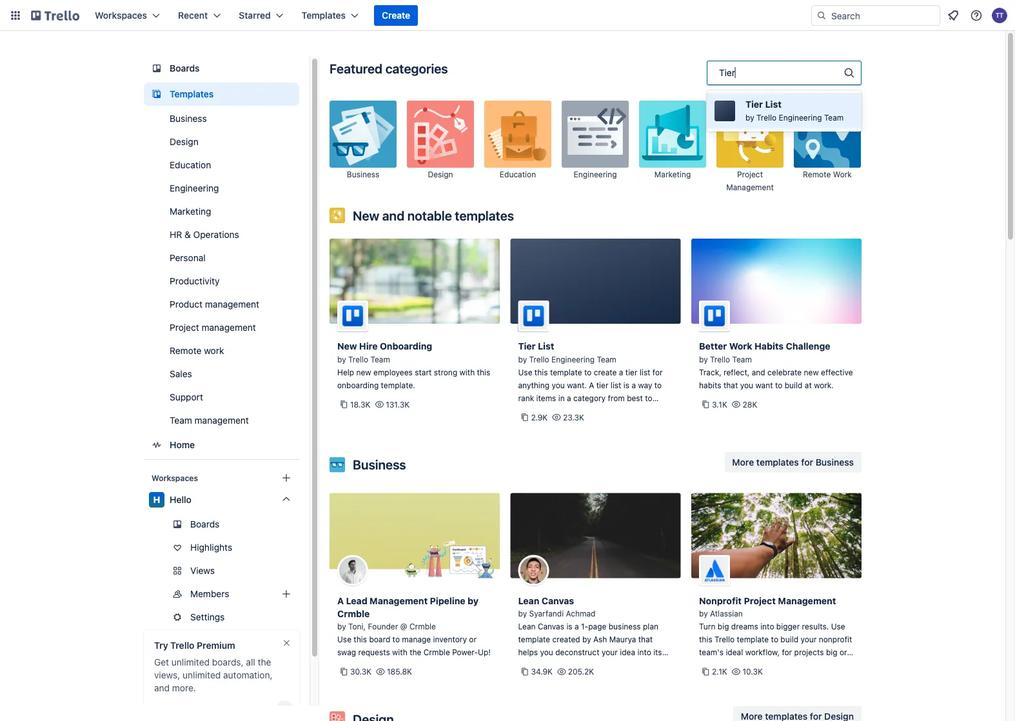 Task type: describe. For each thing, give the bounding box(es) containing it.
into inside lean canvas by syarfandi achmad lean canvas is a 1-page business plan template created by ash maurya that helps you deconstruct your idea into its key assumptions.
[[638, 648, 652, 657]]

founder
[[368, 622, 398, 631]]

template inside nonprofit project management by atlassian turn big dreams into bigger results. use this trello template to build your nonprofit team's ideal workflow, for projects big or small.
[[737, 635, 769, 644]]

1 vertical spatial canvas
[[538, 622, 565, 631]]

nba
[[615, 407, 631, 416]]

18.3k
[[350, 400, 371, 409]]

up!
[[478, 648, 491, 657]]

1 horizontal spatial design icon image
[[407, 101, 474, 168]]

engineering inside tier list by trello engineering team use this template to create a tier list for anything you want. a tier list is a way to rank items in a category from best to worst. this could be: best nba players, goat'd pasta dishes, and tastiest fast food joints.
[[552, 355, 595, 364]]

10.3k
[[743, 668, 763, 677]]

management down productivity link in the left top of the page
[[205, 299, 260, 310]]

trello team image for better
[[700, 301, 731, 332]]

131.3k
[[386, 400, 410, 409]]

track,
[[700, 368, 722, 377]]

templates button
[[294, 5, 367, 26]]

a inside tier list by trello engineering team use this template to create a tier list for anything you want. a tier list is a way to rank items in a category from best to worst. this could be: best nba players, goat'd pasta dishes, and tastiest fast food joints.
[[589, 381, 595, 390]]

create button
[[374, 5, 418, 26]]

all
[[246, 657, 255, 668]]

try trello premium get unlimited boards, all the views, unlimited automation, and more.
[[154, 641, 273, 694]]

build inside better work habits challenge by trello team track, reflect, and celebrate new effective habits that you want to build at work.
[[785, 381, 803, 390]]

management for project
[[779, 596, 837, 606]]

home link
[[144, 434, 299, 457]]

use for nonprofit project management
[[832, 622, 846, 631]]

recent button
[[170, 5, 229, 26]]

boards link for views
[[144, 514, 299, 535]]

start
[[415, 368, 432, 377]]

open information menu image
[[971, 9, 984, 22]]

tier list by trello engineering team
[[746, 99, 844, 122]]

1 horizontal spatial big
[[827, 648, 838, 657]]

0 vertical spatial templates
[[455, 208, 514, 223]]

deconstruct
[[556, 648, 600, 657]]

habits
[[755, 341, 784, 352]]

players,
[[633, 407, 662, 416]]

recent
[[178, 10, 208, 21]]

0 vertical spatial best
[[627, 394, 643, 403]]

you inside lean canvas by syarfandi achmad lean canvas is a 1-page business plan template created by ash maurya that helps you deconstruct your idea into its key assumptions.
[[540, 648, 554, 657]]

with inside the a lead management pipeline by crmble by toni, founder @ crmble use this board to manage inventory or swag requests with the crmble power-up!
[[392, 648, 408, 657]]

requests
[[359, 648, 390, 657]]

settings link
[[144, 607, 312, 628]]

worst.
[[519, 407, 541, 416]]

0 vertical spatial unlimited
[[172, 657, 210, 668]]

by inside tier list by trello engineering team
[[746, 113, 755, 122]]

205.2k
[[568, 668, 594, 677]]

projects
[[795, 648, 824, 657]]

better
[[700, 341, 728, 352]]

achmad
[[566, 610, 596, 619]]

from
[[608, 394, 625, 403]]

boards,
[[212, 657, 244, 668]]

and left the notable
[[383, 208, 405, 223]]

toni, founder @ crmble image
[[338, 555, 368, 586]]

that inside better work habits challenge by trello team track, reflect, and celebrate new effective habits that you want to build at work.
[[724, 381, 738, 390]]

way
[[639, 381, 653, 390]]

to inside the a lead management pipeline by crmble by toni, founder @ crmble use this board to manage inventory or swag requests with the crmble power-up!
[[393, 635, 400, 644]]

engineering icon image
[[562, 101, 629, 168]]

2 lean from the top
[[519, 622, 536, 631]]

1 horizontal spatial design link
[[407, 101, 474, 194]]

featured
[[330, 61, 383, 76]]

dreams
[[732, 622, 759, 631]]

strong
[[434, 368, 458, 377]]

team inside better work habits challenge by trello team track, reflect, and celebrate new effective habits that you want to build at work.
[[733, 355, 752, 364]]

work.
[[815, 381, 834, 390]]

1 horizontal spatial remote work
[[804, 170, 852, 179]]

0 horizontal spatial list
[[611, 381, 622, 390]]

1 vertical spatial remote work
[[170, 346, 224, 356]]

workflow,
[[746, 648, 780, 657]]

more
[[733, 457, 755, 468]]

search image
[[817, 10, 827, 21]]

list for tier list by trello engineering team
[[766, 99, 782, 110]]

swag
[[338, 648, 356, 657]]

syarfandi
[[530, 610, 564, 619]]

back to home image
[[31, 5, 79, 26]]

management down "support" link
[[195, 415, 249, 426]]

1 vertical spatial unlimited
[[183, 670, 221, 681]]

0 horizontal spatial work
[[204, 346, 224, 356]]

2.9k
[[531, 413, 548, 422]]

1 horizontal spatial project management link
[[717, 101, 784, 194]]

sales
[[170, 369, 192, 379]]

maurya
[[610, 635, 637, 644]]

work
[[730, 341, 753, 352]]

1 vertical spatial project
[[170, 322, 199, 333]]

by inside tier list by trello engineering team use this template to create a tier list for anything you want. a tier list is a way to rank items in a category from best to worst. this could be: best nba players, goat'd pasta dishes, and tastiest fast food joints.
[[519, 355, 527, 364]]

0 horizontal spatial design link
[[144, 132, 299, 152]]

reflect,
[[724, 368, 750, 377]]

plan
[[643, 622, 659, 631]]

forward image
[[297, 587, 312, 602]]

1 business icon image from the top
[[330, 101, 397, 168]]

0 horizontal spatial marketing
[[170, 206, 211, 217]]

trello inside nonprofit project management by atlassian turn big dreams into bigger results. use this trello template to build your nonprofit team's ideal workflow, for projects big or small.
[[715, 635, 735, 644]]

team management
[[170, 415, 249, 426]]

team for new hire onboarding by trello team help new employees start strong with this onboarding template.
[[371, 355, 390, 364]]

ash
[[594, 635, 608, 644]]

better work habits challenge by trello team track, reflect, and celebrate new effective habits that you want to build at work.
[[700, 341, 854, 390]]

new inside better work habits challenge by trello team track, reflect, and celebrate new effective habits that you want to build at work.
[[804, 368, 819, 377]]

helps
[[519, 648, 538, 657]]

boards for home
[[170, 63, 200, 74]]

1 vertical spatial remote
[[170, 346, 202, 356]]

1-
[[581, 622, 589, 631]]

&
[[185, 229, 191, 240]]

a inside lean canvas by syarfandi achmad lean canvas is a 1-page business plan template created by ash maurya that helps you deconstruct your idea into its key assumptions.
[[575, 622, 579, 631]]

tier for tier list by trello engineering team
[[746, 99, 763, 110]]

at
[[805, 381, 812, 390]]

this for a lead management pipeline by crmble
[[354, 635, 367, 644]]

0 horizontal spatial remote work link
[[144, 341, 299, 361]]

product management
[[170, 299, 260, 310]]

habits
[[700, 381, 722, 390]]

boards for views
[[190, 519, 220, 530]]

1 lean from the top
[[519, 596, 540, 606]]

template board image
[[149, 86, 165, 102]]

engineering link for rightmost 'design' link
[[562, 101, 629, 194]]

effective
[[822, 368, 854, 377]]

34.9k
[[531, 668, 553, 677]]

1 horizontal spatial remote
[[804, 170, 831, 179]]

0 vertical spatial project management
[[727, 170, 774, 192]]

3.1k
[[712, 400, 728, 409]]

new hire onboarding by trello team help new employees start strong with this onboarding template.
[[338, 341, 491, 390]]

celebrate
[[768, 368, 802, 377]]

@
[[400, 622, 408, 631]]

and inside better work habits challenge by trello team track, reflect, and celebrate new effective habits that you want to build at work.
[[752, 368, 766, 377]]

list for tier list by trello engineering team use this template to create a tier list for anything you want. a tier list is a way to rank items in a category from best to worst. this could be: best nba players, goat'd pasta dishes, and tastiest fast food joints.
[[538, 341, 555, 352]]

trello inside try trello premium get unlimited boards, all the views, unlimited automation, and more.
[[170, 641, 195, 651]]

trello inside tier list by trello engineering team use this template to create a tier list for anything you want. a tier list is a way to rank items in a category from best to worst. this could be: best nba players, goat'd pasta dishes, and tastiest fast food joints.
[[530, 355, 550, 364]]

challenge
[[786, 341, 831, 352]]

by inside nonprofit project management by atlassian turn big dreams into bigger results. use this trello template to build your nonprofit team's ideal workflow, for projects big or small.
[[700, 610, 708, 619]]

manage
[[402, 635, 431, 644]]

support link
[[144, 387, 299, 408]]

primary element
[[0, 0, 1016, 31]]

hire
[[359, 341, 378, 352]]

page
[[589, 622, 607, 631]]

you inside tier list by trello engineering team use this template to create a tier list for anything you want. a tier list is a way to rank items in a category from best to worst. this could be: best nba players, goat'd pasta dishes, and tastiest fast food joints.
[[552, 381, 565, 390]]

management for lead
[[370, 596, 428, 606]]

business
[[609, 622, 641, 631]]

project inside project management
[[738, 170, 763, 179]]

engineering link for the leftmost 'design' link
[[144, 178, 299, 199]]

onboarding
[[380, 341, 433, 352]]

0 vertical spatial remote work link
[[794, 101, 862, 194]]

28k
[[743, 400, 758, 409]]

your inside nonprofit project management by atlassian turn big dreams into bigger results. use this trello template to build your nonprofit team's ideal workflow, for projects big or small.
[[801, 635, 817, 644]]

use inside tier list by trello engineering team use this template to create a tier list for anything you want. a tier list is a way to rank items in a category from best to worst. this could be: best nba players, goat'd pasta dishes, and tastiest fast food joints.
[[519, 368, 533, 377]]

trello engineering team image
[[519, 301, 550, 332]]

1 vertical spatial design icon image
[[330, 712, 345, 722]]

2 vertical spatial crmble
[[424, 648, 450, 657]]

none text field inside field
[[720, 67, 737, 79]]

by inside better work habits challenge by trello team track, reflect, and celebrate new effective habits that you want to build at work.
[[700, 355, 708, 364]]

turn
[[700, 622, 716, 631]]

bigger
[[777, 622, 800, 631]]

none field containing tier list
[[707, 61, 862, 132]]

power-
[[452, 648, 478, 657]]

results.
[[803, 622, 829, 631]]

a right create
[[619, 368, 624, 377]]

highlights link
[[144, 538, 299, 558]]

workspaces inside dropdown button
[[95, 10, 147, 21]]

more templates for business button
[[725, 452, 862, 473]]

2 business icon image from the top
[[330, 457, 345, 473]]

employees
[[374, 368, 413, 377]]

business inside button
[[816, 457, 854, 468]]

atlassian
[[711, 610, 743, 619]]

0 vertical spatial work
[[834, 170, 852, 179]]

try
[[154, 641, 168, 651]]

trello team image for new
[[338, 301, 368, 332]]

onboarding
[[338, 381, 379, 390]]

0 horizontal spatial project management link
[[144, 318, 299, 338]]

for inside nonprofit project management by atlassian turn big dreams into bigger results. use this trello template to build your nonprofit team's ideal workflow, for projects big or small.
[[782, 648, 793, 657]]

goat'd
[[519, 419, 546, 429]]

business link for rightmost 'design' link
[[330, 101, 397, 194]]

1 vertical spatial best
[[597, 407, 613, 416]]

could
[[561, 407, 581, 416]]

1 horizontal spatial education
[[500, 170, 536, 179]]

templates inside button
[[757, 457, 799, 468]]

its
[[654, 648, 663, 657]]

pipeline
[[430, 596, 466, 606]]

remote work icon image
[[794, 101, 862, 168]]

forward image for views
[[297, 563, 312, 579]]



Task type: vqa. For each thing, say whether or not it's contained in the screenshot.


Task type: locate. For each thing, give the bounding box(es) containing it.
1 horizontal spatial list
[[640, 368, 651, 377]]

project management down "product management"
[[170, 322, 256, 333]]

1 vertical spatial tier
[[597, 381, 609, 390]]

templates
[[302, 10, 346, 21], [170, 89, 214, 99]]

0 horizontal spatial your
[[602, 648, 618, 657]]

support
[[170, 392, 203, 403]]

featured categories
[[330, 61, 448, 76]]

a right in
[[567, 394, 572, 403]]

is
[[624, 381, 630, 390], [567, 622, 573, 631]]

views,
[[154, 670, 180, 681]]

category
[[574, 394, 606, 403]]

0 vertical spatial list
[[766, 99, 782, 110]]

list up from at the bottom right
[[611, 381, 622, 390]]

tastiest
[[614, 419, 642, 429]]

trello up the ideal
[[715, 635, 735, 644]]

1 vertical spatial is
[[567, 622, 573, 631]]

team inside tier list by trello engineering team
[[825, 113, 844, 122]]

engineering
[[779, 113, 823, 122], [574, 170, 617, 179], [170, 183, 219, 194], [552, 355, 595, 364]]

boards link for home
[[144, 57, 299, 80]]

management down product management link
[[202, 322, 256, 333]]

templates inside dropdown button
[[302, 10, 346, 21]]

0 vertical spatial project
[[738, 170, 763, 179]]

1 vertical spatial lean
[[519, 622, 536, 631]]

settings
[[190, 612, 225, 623]]

1 vertical spatial list
[[611, 381, 622, 390]]

management inside the a lead management pipeline by crmble by toni, founder @ crmble use this board to manage inventory or swag requests with the crmble power-up!
[[370, 596, 428, 606]]

big
[[718, 622, 730, 631], [827, 648, 838, 657]]

2 management from the left
[[779, 596, 837, 606]]

1 horizontal spatial for
[[782, 648, 793, 657]]

this
[[543, 407, 559, 416]]

build left at
[[785, 381, 803, 390]]

Search field
[[827, 6, 940, 25]]

forward image inside views link
[[297, 563, 312, 579]]

0 horizontal spatial with
[[392, 648, 408, 657]]

team inside tier list by trello engineering team use this template to create a tier list for anything you want. a tier list is a way to rank items in a category from best to worst. this could be: best nba players, goat'd pasta dishes, and tastiest fast food joints.
[[597, 355, 617, 364]]

1 vertical spatial crmble
[[410, 622, 436, 631]]

template inside lean canvas by syarfandi achmad lean canvas is a 1-page business plan template created by ash maurya that helps you deconstruct your idea into its key assumptions.
[[519, 635, 551, 644]]

1 horizontal spatial workspaces
[[152, 474, 198, 483]]

to right 'board'
[[393, 635, 400, 644]]

remote work up the sales
[[170, 346, 224, 356]]

0 horizontal spatial trello team image
[[338, 301, 368, 332]]

marketing icon image
[[640, 101, 707, 168]]

1 vertical spatial your
[[602, 648, 618, 657]]

list
[[766, 99, 782, 110], [538, 341, 555, 352]]

lean down syarfandi
[[519, 622, 536, 631]]

into
[[761, 622, 775, 631], [638, 648, 652, 657]]

list left the remote work icon
[[766, 99, 782, 110]]

is up from at the bottom right
[[624, 381, 630, 390]]

syarfandi achmad image
[[519, 555, 550, 586]]

this inside the a lead management pipeline by crmble by toni, founder @ crmble use this board to manage inventory or swag requests with the crmble power-up!
[[354, 635, 367, 644]]

2 vertical spatial use
[[338, 635, 352, 644]]

2 horizontal spatial for
[[802, 457, 814, 468]]

30.3k
[[350, 668, 372, 677]]

0 vertical spatial crmble
[[338, 609, 370, 619]]

1 vertical spatial marketing
[[170, 206, 211, 217]]

trello left the remote work icon
[[757, 113, 777, 122]]

key
[[519, 661, 531, 670]]

1 trello team image from the left
[[338, 301, 368, 332]]

you
[[552, 381, 565, 390], [741, 381, 754, 390], [540, 648, 554, 657]]

crmble up manage
[[410, 622, 436, 631]]

in
[[559, 394, 565, 403]]

this inside new hire onboarding by trello team help new employees start strong with this onboarding template.
[[477, 368, 491, 377]]

management down the project management icon
[[727, 183, 774, 192]]

2 vertical spatial project
[[744, 596, 776, 606]]

big down nonprofit
[[827, 648, 838, 657]]

into left bigger
[[761, 622, 775, 631]]

forward image for settings
[[297, 610, 312, 625]]

idea
[[620, 648, 636, 657]]

use inside the a lead management pipeline by crmble by toni, founder @ crmble use this board to manage inventory or swag requests with the crmble power-up!
[[338, 635, 352, 644]]

and inside try trello premium get unlimited boards, all the views, unlimited automation, and more.
[[154, 683, 170, 694]]

business icon image
[[330, 101, 397, 168], [330, 457, 345, 473]]

0 vertical spatial for
[[653, 368, 663, 377]]

forward image inside settings link
[[297, 610, 312, 625]]

education link for engineering link for the leftmost 'design' link
[[144, 155, 299, 176]]

1 horizontal spatial new
[[804, 368, 819, 377]]

lean canvas by syarfandi achmad lean canvas is a 1-page business plan template created by ash maurya that helps you deconstruct your idea into its key assumptions.
[[519, 596, 663, 670]]

trello down better
[[711, 355, 731, 364]]

0 vertical spatial list
[[640, 368, 651, 377]]

trello inside tier list by trello engineering team
[[757, 113, 777, 122]]

1 vertical spatial templates
[[757, 457, 799, 468]]

1 forward image from the top
[[297, 563, 312, 579]]

business link
[[330, 101, 397, 194], [144, 108, 299, 129]]

1 vertical spatial business icon image
[[330, 457, 345, 473]]

trello team image up better
[[700, 301, 731, 332]]

0 horizontal spatial business link
[[144, 108, 299, 129]]

design
[[170, 136, 199, 147], [428, 170, 453, 179]]

is inside tier list by trello engineering team use this template to create a tier list for anything you want. a tier list is a way to rank items in a category from best to worst. this could be: best nba players, goat'd pasta dishes, and tastiest fast food joints.
[[624, 381, 630, 390]]

0 horizontal spatial education
[[170, 160, 211, 170]]

hr & operations link
[[144, 225, 299, 245]]

design down 'templates' link
[[170, 136, 199, 147]]

trello up anything
[[530, 355, 550, 364]]

you inside better work habits challenge by trello team track, reflect, and celebrate new effective habits that you want to build at work.
[[741, 381, 754, 390]]

0 horizontal spatial design
[[170, 136, 199, 147]]

project down the project management icon
[[738, 170, 763, 179]]

0 horizontal spatial design icon image
[[330, 712, 345, 722]]

sales link
[[144, 364, 299, 385]]

productivity link
[[144, 271, 299, 292]]

terry turtle (terryturtle) image
[[993, 8, 1008, 23]]

0 horizontal spatial project management
[[170, 322, 256, 333]]

1 horizontal spatial design
[[428, 170, 453, 179]]

1 vertical spatial work
[[204, 346, 224, 356]]

new inside new hire onboarding by trello team help new employees start strong with this onboarding template.
[[357, 368, 371, 377]]

0 vertical spatial marketing
[[655, 170, 691, 179]]

0 horizontal spatial tier
[[519, 341, 536, 352]]

0 vertical spatial a
[[589, 381, 595, 390]]

management up results.
[[779, 596, 837, 606]]

best right be:
[[597, 407, 613, 416]]

create
[[594, 368, 617, 377]]

1 vertical spatial list
[[538, 341, 555, 352]]

home image
[[149, 438, 165, 453]]

views link
[[144, 561, 312, 581]]

1 vertical spatial boards
[[190, 519, 220, 530]]

0 vertical spatial business icon image
[[330, 101, 397, 168]]

marketing link for engineering link for the leftmost 'design' link
[[144, 201, 299, 222]]

personal link
[[144, 248, 299, 268]]

nonprofit
[[819, 635, 853, 644]]

the right the "all" in the left of the page
[[258, 657, 271, 668]]

marketing up &
[[170, 206, 211, 217]]

to right way
[[655, 381, 662, 390]]

hello
[[170, 495, 192, 505]]

1 vertical spatial build
[[781, 635, 799, 644]]

template down dreams
[[737, 635, 769, 644]]

the
[[410, 648, 422, 657], [258, 657, 271, 668]]

team for tier list by trello engineering team use this template to create a tier list for anything you want. a tier list is a way to rank items in a category from best to worst. this could be: best nba players, goat'd pasta dishes, and tastiest fast food joints.
[[597, 355, 617, 364]]

1 horizontal spatial best
[[627, 394, 643, 403]]

0 notifications image
[[946, 8, 962, 23]]

new for new hire onboarding by trello team help new employees start strong with this onboarding template.
[[338, 341, 357, 352]]

canvas up syarfandi
[[542, 596, 575, 606]]

1 new from the left
[[357, 368, 371, 377]]

1 horizontal spatial tier
[[626, 368, 638, 377]]

to inside nonprofit project management by atlassian turn big dreams into bigger results. use this trello template to build your nonprofit team's ideal workflow, for projects big or small.
[[772, 635, 779, 644]]

0 vertical spatial design icon image
[[407, 101, 474, 168]]

use
[[519, 368, 533, 377], [832, 622, 846, 631], [338, 635, 352, 644]]

team for tier list by trello engineering team
[[825, 113, 844, 122]]

this inside tier list by trello engineering team use this template to create a tier list for anything you want. a tier list is a way to rank items in a category from best to worst. this could be: best nba players, goat'd pasta dishes, and tastiest fast food joints.
[[535, 368, 548, 377]]

your
[[801, 635, 817, 644], [602, 648, 618, 657]]

project down product
[[170, 322, 199, 333]]

more.
[[172, 683, 196, 694]]

want.
[[567, 381, 587, 390]]

this for nonprofit project management
[[700, 635, 713, 644]]

management inside nonprofit project management by atlassian turn big dreams into bigger results. use this trello template to build your nonprofit team's ideal workflow, for projects big or small.
[[779, 596, 837, 606]]

trello
[[757, 113, 777, 122], [349, 355, 369, 364], [530, 355, 550, 364], [711, 355, 731, 364], [715, 635, 735, 644], [170, 641, 195, 651]]

the down manage
[[410, 648, 422, 657]]

create a workspace image
[[279, 470, 294, 486]]

or up the power-
[[469, 635, 477, 644]]

tier for tier list by trello engineering team use this template to create a tier list for anything you want. a tier list is a way to rank items in a category from best to worst. this could be: best nba players, goat'd pasta dishes, and tastiest fast food joints.
[[519, 341, 536, 352]]

created
[[553, 635, 581, 644]]

is up created
[[567, 622, 573, 631]]

tier
[[746, 99, 763, 110], [519, 341, 536, 352]]

list
[[640, 368, 651, 377], [611, 381, 622, 390]]

1 vertical spatial tier
[[519, 341, 536, 352]]

canvas down syarfandi
[[538, 622, 565, 631]]

marketing down marketing icon in the top of the page
[[655, 170, 691, 179]]

create
[[382, 10, 411, 21]]

or down nonprofit
[[840, 648, 848, 657]]

2 vertical spatial for
[[782, 648, 793, 657]]

is inside lean canvas by syarfandi achmad lean canvas is a 1-page business plan template created by ash maurya that helps you deconstruct your idea into its key assumptions.
[[567, 622, 573, 631]]

boards right board image
[[170, 63, 200, 74]]

1 vertical spatial remote work link
[[144, 341, 299, 361]]

team's
[[700, 648, 724, 657]]

tier inside tier list by trello engineering team
[[746, 99, 763, 110]]

use for a lead management pipeline by crmble
[[338, 635, 352, 644]]

the inside try trello premium get unlimited boards, all the views, unlimited automation, and more.
[[258, 657, 271, 668]]

design up new and notable templates at the top
[[428, 170, 453, 179]]

1 horizontal spatial the
[[410, 648, 422, 657]]

education link
[[485, 101, 552, 194], [144, 155, 299, 176]]

templates right more
[[757, 457, 799, 468]]

want
[[756, 381, 773, 390]]

big down atlassian
[[718, 622, 730, 631]]

to down celebrate
[[776, 381, 783, 390]]

2 new from the left
[[804, 368, 819, 377]]

crmble down lead
[[338, 609, 370, 619]]

new inside new hire onboarding by trello team help new employees start strong with this onboarding template.
[[338, 341, 357, 352]]

1 horizontal spatial that
[[724, 381, 738, 390]]

a left way
[[632, 381, 636, 390]]

for left projects
[[782, 648, 793, 657]]

trello team image up hire
[[338, 301, 368, 332]]

remote up the sales
[[170, 346, 202, 356]]

operations
[[193, 229, 239, 240]]

this for new hire onboarding
[[477, 368, 491, 377]]

work down the remote work icon
[[834, 170, 852, 179]]

lead
[[346, 596, 368, 606]]

product management link
[[144, 294, 299, 315]]

template.
[[381, 381, 416, 390]]

fast
[[644, 419, 658, 429]]

use up anything
[[519, 368, 533, 377]]

1 horizontal spatial your
[[801, 635, 817, 644]]

for right more
[[802, 457, 814, 468]]

0 vertical spatial canvas
[[542, 596, 575, 606]]

members link
[[144, 584, 312, 605]]

a up category
[[589, 381, 595, 390]]

product
[[170, 299, 203, 310]]

remote work down the remote work icon
[[804, 170, 852, 179]]

0 vertical spatial use
[[519, 368, 533, 377]]

work up the sales link
[[204, 346, 224, 356]]

1 boards link from the top
[[144, 57, 299, 80]]

0 vertical spatial lean
[[519, 596, 540, 606]]

project inside nonprofit project management by atlassian turn big dreams into bigger results. use this trello template to build your nonprofit team's ideal workflow, for projects big or small.
[[744, 596, 776, 606]]

this right strong
[[477, 368, 491, 377]]

None field
[[707, 61, 862, 132]]

1 horizontal spatial with
[[460, 368, 475, 377]]

2 boards link from the top
[[144, 514, 299, 535]]

to up want.
[[585, 368, 592, 377]]

0 vertical spatial templates
[[302, 10, 346, 21]]

rank
[[519, 394, 534, 403]]

lean up syarfandi
[[519, 596, 540, 606]]

0 vertical spatial with
[[460, 368, 475, 377]]

1 vertical spatial a
[[338, 596, 344, 606]]

that inside lean canvas by syarfandi achmad lean canvas is a 1-page business plan template created by ash maurya that helps you deconstruct your idea into its key assumptions.
[[639, 635, 653, 644]]

you up in
[[552, 381, 565, 390]]

project management
[[727, 170, 774, 192], [170, 322, 256, 333]]

team management link
[[144, 410, 299, 431]]

0 vertical spatial remote
[[804, 170, 831, 179]]

0 horizontal spatial new
[[357, 368, 371, 377]]

you down reflect,
[[741, 381, 754, 390]]

management
[[370, 596, 428, 606], [779, 596, 837, 606]]

boards link up 'templates' link
[[144, 57, 299, 80]]

trello inside new hire onboarding by trello team help new employees start strong with this onboarding template.
[[349, 355, 369, 364]]

that
[[724, 381, 738, 390], [639, 635, 653, 644]]

to up the 'workflow,'
[[772, 635, 779, 644]]

new up the onboarding
[[357, 368, 371, 377]]

to inside better work habits challenge by trello team track, reflect, and celebrate new effective habits that you want to build at work.
[[776, 381, 783, 390]]

add image
[[279, 587, 294, 602]]

1 vertical spatial workspaces
[[152, 474, 198, 483]]

and up want
[[752, 368, 766, 377]]

new
[[353, 208, 380, 223], [338, 341, 357, 352]]

1 horizontal spatial use
[[519, 368, 533, 377]]

new left hire
[[338, 341, 357, 352]]

tier inside tier list by trello engineering team use this template to create a tier list for anything you want. a tier list is a way to rank items in a category from best to worst. this could be: best nba players, goat'd pasta dishes, and tastiest fast food joints.
[[519, 341, 536, 352]]

pasta
[[548, 419, 568, 429]]

and right dishes,
[[599, 419, 612, 429]]

this up anything
[[535, 368, 548, 377]]

get
[[154, 657, 169, 668]]

work
[[834, 170, 852, 179], [204, 346, 224, 356]]

0 horizontal spatial templates
[[170, 89, 214, 99]]

or inside nonprofit project management by atlassian turn big dreams into bigger results. use this trello template to build your nonprofit team's ideal workflow, for projects big or small.
[[840, 648, 848, 657]]

0 horizontal spatial big
[[718, 622, 730, 631]]

0 horizontal spatial or
[[469, 635, 477, 644]]

boards link up highlights link
[[144, 514, 299, 535]]

a left lead
[[338, 596, 344, 606]]

None text field
[[720, 67, 737, 79]]

highlights
[[190, 542, 232, 553]]

0 horizontal spatial that
[[639, 635, 653, 644]]

templates right the notable
[[455, 208, 514, 223]]

that down plan
[[639, 635, 653, 644]]

business link for the leftmost 'design' link
[[144, 108, 299, 129]]

new up at
[[804, 368, 819, 377]]

template up want.
[[550, 368, 582, 377]]

0 vertical spatial build
[[785, 381, 803, 390]]

design icon image
[[407, 101, 474, 168], [330, 712, 345, 722]]

23.3k
[[563, 413, 585, 422]]

a inside the a lead management pipeline by crmble by toni, founder @ crmble use this board to manage inventory or swag requests with the crmble power-up!
[[338, 596, 344, 606]]

for inside tier list by trello engineering team use this template to create a tier list for anything you want. a tier list is a way to rank items in a category from best to worst. this could be: best nba players, goat'd pasta dishes, and tastiest fast food joints.
[[653, 368, 663, 377]]

workspaces
[[95, 10, 147, 21], [152, 474, 198, 483]]

nonprofit project management by atlassian turn big dreams into bigger results. use this trello template to build your nonprofit team's ideal workflow, for projects big or small.
[[700, 596, 853, 670]]

1 horizontal spatial marketing
[[655, 170, 691, 179]]

1 vertical spatial with
[[392, 648, 408, 657]]

0 horizontal spatial management
[[370, 596, 428, 606]]

marketing link for rightmost 'design' link's engineering link
[[640, 101, 707, 194]]

list up way
[[640, 368, 651, 377]]

list inside tier list by trello engineering team use this template to create a tier list for anything you want. a tier list is a way to rank items in a category from best to worst. this could be: best nba players, goat'd pasta dishes, and tastiest fast food joints.
[[538, 341, 555, 352]]

your down the ash at the bottom right of page
[[602, 648, 618, 657]]

team inside new hire onboarding by trello team help new employees start strong with this onboarding template.
[[371, 355, 390, 364]]

education icon image
[[485, 101, 552, 168]]

new for new and notable templates
[[353, 208, 380, 223]]

with right strong
[[460, 368, 475, 377]]

new left the notable
[[353, 208, 380, 223]]

this down turn
[[700, 635, 713, 644]]

atlassian image
[[700, 555, 731, 586]]

use inside nonprofit project management by atlassian turn big dreams into bigger results. use this trello template to build your nonprofit team's ideal workflow, for projects big or small.
[[832, 622, 846, 631]]

your up projects
[[801, 635, 817, 644]]

hr & operations
[[170, 229, 239, 240]]

remote down the remote work icon
[[804, 170, 831, 179]]

new
[[357, 368, 371, 377], [804, 368, 819, 377]]

assumptions.
[[533, 661, 582, 670]]

2 forward image from the top
[[297, 610, 312, 625]]

1 management from the left
[[370, 596, 428, 606]]

1 horizontal spatial into
[[761, 622, 775, 631]]

for inside more templates for business button
[[802, 457, 814, 468]]

members
[[190, 589, 229, 600]]

trello inside better work habits challenge by trello team track, reflect, and celebrate new effective habits that you want to build at work.
[[711, 355, 731, 364]]

this down toni,
[[354, 635, 367, 644]]

joints.
[[537, 432, 559, 441]]

0 vertical spatial new
[[353, 208, 380, 223]]

use up nonprofit
[[832, 622, 846, 631]]

your inside lean canvas by syarfandi achmad lean canvas is a 1-page business plan template created by ash maurya that helps you deconstruct your idea into its key assumptions.
[[602, 648, 618, 657]]

0 vertical spatial is
[[624, 381, 630, 390]]

2.1k
[[712, 668, 728, 677]]

trello down hire
[[349, 355, 369, 364]]

list inside tier list by trello engineering team
[[766, 99, 782, 110]]

productivity
[[170, 276, 220, 287]]

boards up highlights
[[190, 519, 220, 530]]

0 vertical spatial boards link
[[144, 57, 299, 80]]

1 horizontal spatial marketing link
[[640, 101, 707, 194]]

1 horizontal spatial engineering link
[[562, 101, 629, 194]]

1 horizontal spatial remote work link
[[794, 101, 862, 194]]

management up @
[[370, 596, 428, 606]]

project management down the project management icon
[[727, 170, 774, 192]]

0 horizontal spatial into
[[638, 648, 652, 657]]

small.
[[700, 661, 721, 670]]

with inside new hire onboarding by trello team help new employees start strong with this onboarding template.
[[460, 368, 475, 377]]

with
[[460, 368, 475, 377], [392, 648, 408, 657]]

0 horizontal spatial is
[[567, 622, 573, 631]]

forward image up forward icon
[[297, 563, 312, 579]]

build inside nonprofit project management by atlassian turn big dreams into bigger results. use this trello template to build your nonprofit team's ideal workflow, for projects big or small.
[[781, 635, 799, 644]]

2 trello team image from the left
[[700, 301, 731, 332]]

more templates for business
[[733, 457, 854, 468]]

template inside tier list by trello engineering team use this template to create a tier list for anything you want. a tier list is a way to rank items in a category from best to worst. this could be: best nba players, goat'd pasta dishes, and tastiest fast food joints.
[[550, 368, 582, 377]]

0 vertical spatial workspaces
[[95, 10, 147, 21]]

by inside new hire onboarding by trello team help new employees start strong with this onboarding template.
[[338, 355, 346, 364]]

forward image down forward icon
[[297, 610, 312, 625]]

a
[[589, 381, 595, 390], [338, 596, 344, 606]]

board image
[[149, 61, 165, 76]]

into left its
[[638, 648, 652, 657]]

tier list by trello engineering team use this template to create a tier list for anything you want. a tier list is a way to rank items in a category from best to worst. this could be: best nba players, goat'd pasta dishes, and tastiest fast food joints.
[[519, 341, 663, 441]]

0 vertical spatial tier
[[626, 368, 638, 377]]

canvas
[[542, 596, 575, 606], [538, 622, 565, 631]]

templates right template board image
[[170, 89, 214, 99]]

the inside the a lead management pipeline by crmble by toni, founder @ crmble use this board to manage inventory or swag requests with the crmble power-up!
[[410, 648, 422, 657]]

to up the players,
[[646, 394, 653, 403]]

education link for rightmost 'design' link's engineering link
[[485, 101, 552, 194]]

project up dreams
[[744, 596, 776, 606]]

a left 1-
[[575, 622, 579, 631]]

0 horizontal spatial for
[[653, 368, 663, 377]]

and inside tier list by trello engineering team use this template to create a tier list for anything you want. a tier list is a way to rank items in a category from best to worst. this could be: best nba players, goat'd pasta dishes, and tastiest fast food joints.
[[599, 419, 612, 429]]

home
[[170, 440, 195, 450]]

for up the players,
[[653, 368, 663, 377]]

into inside nonprofit project management by atlassian turn big dreams into bigger results. use this trello template to build your nonprofit team's ideal workflow, for projects big or small.
[[761, 622, 775, 631]]

h
[[153, 495, 160, 505]]

1 vertical spatial or
[[840, 648, 848, 657]]

that down reflect,
[[724, 381, 738, 390]]

and down views,
[[154, 683, 170, 694]]

engineering inside tier list by trello engineering team
[[779, 113, 823, 122]]

workspaces button
[[87, 5, 168, 26]]

best down way
[[627, 394, 643, 403]]

0 vertical spatial project management link
[[717, 101, 784, 194]]

0 horizontal spatial templates
[[455, 208, 514, 223]]

templates up featured
[[302, 10, 346, 21]]

or inside the a lead management pipeline by crmble by toni, founder @ crmble use this board to manage inventory or swag requests with the crmble power-up!
[[469, 635, 477, 644]]

0 horizontal spatial best
[[597, 407, 613, 416]]

crmble down inventory
[[424, 648, 450, 657]]

1 vertical spatial design
[[428, 170, 453, 179]]

0 vertical spatial design
[[170, 136, 199, 147]]

1 vertical spatial boards link
[[144, 514, 299, 535]]

this inside nonprofit project management by atlassian turn big dreams into bigger results. use this trello template to build your nonprofit team's ideal workflow, for projects big or small.
[[700, 635, 713, 644]]

categories
[[386, 61, 448, 76]]

0 vertical spatial big
[[718, 622, 730, 631]]

you up assumptions.
[[540, 648, 554, 657]]

trello team image
[[338, 301, 368, 332], [700, 301, 731, 332]]

project management icon image
[[717, 101, 784, 168]]

forward image
[[297, 563, 312, 579], [297, 610, 312, 625]]



